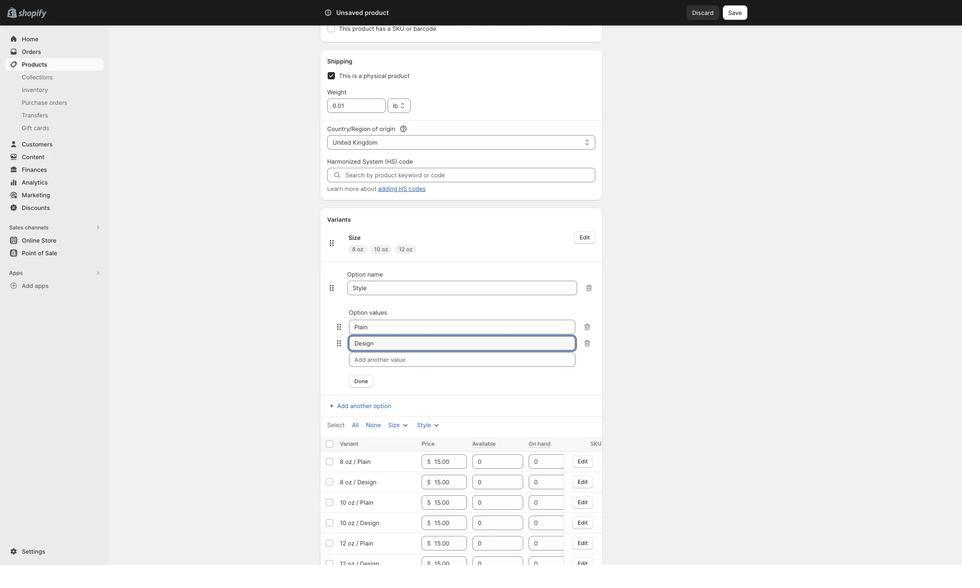 Task type: describe. For each thing, give the bounding box(es) containing it.
purchase orders link
[[5, 96, 104, 109]]

all button
[[347, 419, 364, 432]]

has
[[376, 25, 386, 32]]

12 oz
[[399, 246, 413, 253]]

barcode
[[414, 25, 437, 32]]

10 oz / design
[[340, 520, 380, 527]]

finances
[[22, 166, 47, 173]]

orders
[[22, 48, 41, 55]]

discard button
[[687, 5, 720, 20]]

$ for 10 oz / plain
[[427, 500, 431, 507]]

apps
[[35, 282, 49, 290]]

$ for 12 oz / plain
[[427, 540, 431, 548]]

save button
[[723, 5, 748, 20]]

options element containing 8 oz / plain
[[340, 459, 371, 466]]

add another option button
[[322, 400, 397, 413]]

edit button for 12 oz / plain
[[573, 537, 594, 550]]

done button
[[349, 376, 374, 388]]

save
[[729, 9, 743, 16]]

Color text field
[[347, 281, 578, 296]]

or
[[406, 25, 412, 32]]

adding
[[378, 185, 398, 193]]

when
[[385, 5, 401, 12]]

content
[[22, 153, 45, 161]]

unsaved product
[[337, 9, 389, 16]]

edit for 12 oz / plain
[[578, 540, 588, 547]]

/ for 8 oz / plain
[[354, 459, 356, 466]]

$ for 8 oz / plain
[[427, 459, 431, 466]]

on hand
[[529, 441, 551, 448]]

options element containing 10 oz / design
[[340, 520, 380, 527]]

learn more about adding hs codes
[[327, 185, 426, 193]]

design for 8 oz / design
[[358, 479, 377, 486]]

0 vertical spatial size
[[349, 234, 361, 242]]

10 oz
[[374, 246, 388, 253]]

option
[[374, 403, 391, 410]]

home
[[22, 35, 38, 43]]

product for unsaved
[[365, 9, 389, 16]]

edit for 10 oz / design
[[578, 520, 588, 527]]

1 vertical spatial sku
[[591, 441, 602, 448]]

8 for 8 oz
[[352, 246, 356, 253]]

oz for 12 oz / plain
[[348, 540, 355, 548]]

about
[[361, 185, 377, 193]]

hand
[[538, 441, 551, 448]]

add for add another option
[[337, 403, 349, 410]]

8 for 8 oz / plain
[[340, 459, 344, 466]]

products link
[[5, 58, 104, 71]]

shopify image
[[18, 9, 46, 18]]

/ for 10 oz / design
[[357, 520, 359, 527]]

marketing link
[[5, 189, 104, 202]]

out
[[402, 5, 411, 12]]

orders
[[49, 99, 67, 106]]

learn
[[327, 185, 343, 193]]

analytics link
[[5, 176, 104, 189]]

gift cards
[[22, 124, 49, 132]]

/ for 8 oz / design
[[354, 479, 356, 486]]

2 vertical spatial product
[[388, 72, 410, 79]]

cards
[[34, 124, 49, 132]]

sales
[[9, 224, 23, 231]]

apps
[[9, 270, 23, 277]]

discounts link
[[5, 202, 104, 214]]

point of sale button
[[0, 247, 109, 260]]

continue
[[339, 5, 364, 12]]

12 for 12 oz / plain
[[340, 540, 346, 548]]

point of sale
[[22, 250, 57, 257]]

search button
[[350, 5, 613, 20]]

finances link
[[5, 163, 104, 176]]

0 vertical spatial sku
[[393, 25, 405, 32]]

done
[[355, 378, 368, 385]]

this for this is a physical product
[[339, 72, 351, 79]]

oz for 12 oz
[[407, 246, 413, 253]]

available
[[473, 441, 496, 448]]

$ text field for 8 oz / plain
[[435, 455, 467, 470]]

adding hs codes link
[[378, 185, 426, 193]]

variant
[[340, 441, 359, 448]]

plain for 12 oz / plain
[[360, 540, 374, 548]]

gift cards link
[[5, 122, 104, 134]]

edit for 10 oz / plain
[[578, 499, 588, 506]]

online store
[[22, 237, 56, 244]]

transfers
[[22, 112, 48, 119]]

sales channels
[[9, 224, 49, 231]]

10 oz / plain
[[340, 500, 374, 507]]

size button
[[383, 419, 416, 432]]

6 options element from the top
[[340, 561, 379, 566]]

/ for 10 oz / plain
[[357, 500, 359, 507]]

option for option values
[[349, 309, 368, 317]]

$ for 10 oz / design
[[427, 520, 431, 527]]

is
[[353, 72, 357, 79]]

$ text field for 12 oz / plain
[[435, 537, 467, 551]]

online store link
[[5, 234, 104, 247]]

10 for 10 oz / plain
[[340, 500, 347, 507]]

country/region
[[327, 125, 371, 133]]

sales channels button
[[5, 222, 104, 234]]

store
[[41, 237, 56, 244]]

add another option
[[337, 403, 391, 410]]

2 horizontal spatial of
[[413, 5, 419, 12]]

size inside dropdown button
[[388, 422, 400, 429]]

10 for 10 oz
[[374, 246, 381, 253]]

oz for 10 oz
[[382, 246, 388, 253]]

edit button for 10 oz / design
[[573, 517, 594, 530]]

product for this
[[353, 25, 374, 32]]

inventory link
[[5, 84, 104, 96]]

point
[[22, 250, 36, 257]]

0 vertical spatial a
[[388, 25, 391, 32]]

unsaved
[[337, 9, 363, 16]]

/ for 12 oz / plain
[[356, 540, 359, 548]]

settings
[[22, 549, 45, 556]]

option values
[[349, 309, 387, 317]]

3 $ text field from the top
[[435, 557, 467, 566]]



Task type: vqa. For each thing, say whether or not it's contained in the screenshot.
'Search' on the top of page
yes



Task type: locate. For each thing, give the bounding box(es) containing it.
1 options element from the top
[[340, 459, 371, 466]]

0 horizontal spatial add
[[22, 282, 33, 290]]

oz for 8 oz / design
[[345, 479, 352, 486]]

content link
[[5, 151, 104, 163]]

design
[[358, 479, 377, 486], [360, 520, 380, 527]]

1 horizontal spatial add
[[337, 403, 349, 410]]

values
[[370, 309, 387, 317]]

4 $ from the top
[[427, 520, 431, 527]]

style button
[[412, 419, 447, 432]]

2 vertical spatial 10
[[340, 520, 347, 527]]

0 horizontal spatial 12
[[340, 540, 346, 548]]

8 down 8 oz / plain
[[340, 479, 344, 486]]

codes
[[409, 185, 426, 193]]

edit button for 10 oz / plain
[[573, 497, 594, 509]]

customers link
[[5, 138, 104, 151]]

discounts
[[22, 204, 50, 212]]

sku
[[393, 25, 405, 32], [591, 441, 602, 448]]

1 vertical spatial option
[[349, 309, 368, 317]]

1 vertical spatial design
[[360, 520, 380, 527]]

2 vertical spatial 8
[[340, 479, 344, 486]]

design up 10 oz / plain
[[358, 479, 377, 486]]

2 vertical spatial of
[[38, 250, 44, 257]]

2 $ from the top
[[427, 479, 431, 486]]

12 for 12 oz
[[399, 246, 405, 253]]

$
[[427, 459, 431, 466], [427, 479, 431, 486], [427, 500, 431, 507], [427, 520, 431, 527], [427, 540, 431, 548]]

edit
[[580, 234, 590, 241], [578, 458, 588, 465], [578, 479, 588, 486], [578, 499, 588, 506], [578, 520, 588, 527], [578, 540, 588, 547]]

options element containing 10 oz / plain
[[340, 500, 374, 507]]

1 $ from the top
[[427, 459, 431, 466]]

options element down 8 oz / design
[[340, 500, 374, 507]]

0 vertical spatial 12
[[399, 246, 405, 253]]

None number field
[[473, 455, 510, 470], [529, 455, 566, 470], [473, 475, 510, 490], [529, 475, 566, 490], [473, 496, 510, 510], [529, 496, 566, 510], [473, 516, 510, 531], [529, 516, 566, 531], [473, 537, 510, 551], [529, 537, 566, 551], [473, 557, 510, 566], [529, 557, 566, 566], [473, 455, 510, 470], [529, 455, 566, 470], [473, 475, 510, 490], [529, 475, 566, 490], [473, 496, 510, 510], [529, 496, 566, 510], [473, 516, 510, 531], [529, 516, 566, 531], [473, 537, 510, 551], [529, 537, 566, 551], [473, 557, 510, 566], [529, 557, 566, 566]]

design down 10 oz / plain
[[360, 520, 380, 527]]

size up 8 oz
[[349, 234, 361, 242]]

this product has a sku or barcode
[[339, 25, 437, 32]]

of left sale
[[38, 250, 44, 257]]

a right has
[[388, 25, 391, 32]]

harmonized system (hs) code
[[327, 158, 413, 165]]

$ text field for 10 oz / plain
[[435, 496, 467, 510]]

united
[[333, 139, 351, 146]]

oz left 10 oz
[[357, 246, 364, 253]]

1 vertical spatial $ text field
[[435, 516, 467, 531]]

plain up 8 oz / design
[[358, 459, 371, 466]]

3 $ from the top
[[427, 500, 431, 507]]

of for country/region of origin
[[372, 125, 378, 133]]

options element down variant at bottom left
[[340, 459, 371, 466]]

style
[[417, 422, 431, 429]]

online store button
[[0, 234, 109, 247]]

3 options element from the top
[[340, 500, 374, 507]]

None text field
[[349, 320, 576, 335], [349, 337, 576, 351], [349, 320, 576, 335], [349, 337, 576, 351]]

select
[[327, 422, 345, 429]]

apps button
[[5, 267, 104, 280]]

8 for 8 oz / design
[[340, 479, 344, 486]]

2 vertical spatial $ text field
[[435, 537, 467, 551]]

oz right 10 oz
[[407, 246, 413, 253]]

oz down variant at bottom left
[[345, 459, 352, 466]]

$ text field for 8 oz / design
[[435, 475, 467, 490]]

option left values
[[349, 309, 368, 317]]

continue selling when out of stock
[[339, 5, 436, 12]]

1 vertical spatial 8
[[340, 459, 344, 466]]

options element down the 10 oz / design
[[340, 540, 374, 548]]

2 $ text field from the top
[[435, 516, 467, 531]]

plain
[[358, 459, 371, 466], [360, 500, 374, 507], [360, 540, 374, 548]]

another
[[350, 403, 372, 410]]

home link
[[5, 33, 104, 45]]

0 vertical spatial of
[[413, 5, 419, 12]]

inventory
[[22, 86, 48, 94]]

edit for 8 oz / design
[[578, 479, 588, 486]]

/ down the 10 oz / design
[[356, 540, 359, 548]]

design for 10 oz / design
[[360, 520, 380, 527]]

collections link
[[5, 71, 104, 84]]

10
[[374, 246, 381, 253], [340, 500, 347, 507], [340, 520, 347, 527]]

Add another value text field
[[349, 353, 576, 367]]

2 vertical spatial plain
[[360, 540, 374, 548]]

8 left 10 oz
[[352, 246, 356, 253]]

edit button
[[573, 456, 594, 468], [573, 476, 594, 489], [573, 497, 594, 509], [573, 517, 594, 530], [573, 537, 594, 550]]

1 vertical spatial of
[[372, 125, 378, 133]]

options element up 10 oz / plain
[[340, 479, 377, 486]]

0 vertical spatial add
[[22, 282, 33, 290]]

shipping
[[327, 58, 353, 65]]

options element down 10 oz / plain
[[340, 520, 380, 527]]

1 vertical spatial 10
[[340, 500, 347, 507]]

products
[[22, 61, 47, 68]]

3 edit button from the top
[[573, 497, 594, 509]]

1 vertical spatial a
[[359, 72, 362, 79]]

0 horizontal spatial a
[[359, 72, 362, 79]]

kingdom
[[353, 139, 378, 146]]

analytics
[[22, 179, 48, 186]]

edit for 8 oz / plain
[[578, 458, 588, 465]]

8 oz / design
[[340, 479, 377, 486]]

/
[[354, 459, 356, 466], [354, 479, 356, 486], [357, 500, 359, 507], [357, 520, 359, 527], [356, 540, 359, 548]]

1 vertical spatial product
[[353, 25, 374, 32]]

plain for 8 oz / plain
[[358, 459, 371, 466]]

transfers link
[[5, 109, 104, 122]]

oz for 8 oz / plain
[[345, 459, 352, 466]]

options element down 12 oz / plain
[[340, 561, 379, 566]]

2 edit button from the top
[[573, 476, 594, 489]]

add inside button
[[22, 282, 33, 290]]

(hs)
[[385, 158, 398, 165]]

0 vertical spatial option
[[347, 271, 366, 278]]

oz down the 10 oz / design
[[348, 540, 355, 548]]

this left is
[[339, 72, 351, 79]]

1 horizontal spatial sku
[[591, 441, 602, 448]]

/ down 10 oz / plain
[[357, 520, 359, 527]]

sale
[[45, 250, 57, 257]]

1 horizontal spatial of
[[372, 125, 378, 133]]

option for option name
[[347, 271, 366, 278]]

5 edit button from the top
[[573, 537, 594, 550]]

oz down 8 oz / design
[[348, 500, 355, 507]]

$ text field
[[435, 455, 467, 470], [435, 475, 467, 490], [435, 557, 467, 566]]

search
[[365, 9, 384, 16]]

oz down 8 oz / plain
[[345, 479, 352, 486]]

options element containing 8 oz / design
[[340, 479, 377, 486]]

all
[[352, 422, 359, 429]]

gift
[[22, 124, 32, 132]]

0 horizontal spatial size
[[349, 234, 361, 242]]

oz left 12 oz
[[382, 246, 388, 253]]

hs
[[399, 185, 407, 193]]

size right 'none'
[[388, 422, 400, 429]]

$ for 8 oz / design
[[427, 479, 431, 486]]

add left apps
[[22, 282, 33, 290]]

1 vertical spatial 12
[[340, 540, 346, 548]]

/ down 8 oz / design
[[357, 500, 359, 507]]

united kingdom
[[333, 139, 378, 146]]

1 horizontal spatial 12
[[399, 246, 405, 253]]

oz for 10 oz / design
[[348, 520, 355, 527]]

orders link
[[5, 45, 104, 58]]

option name
[[347, 271, 383, 278]]

0 vertical spatial $ text field
[[435, 496, 467, 510]]

2 vertical spatial $ text field
[[435, 557, 467, 566]]

this down unsaved
[[339, 25, 351, 32]]

this for this product has a sku or barcode
[[339, 25, 351, 32]]

of for point of sale
[[38, 250, 44, 257]]

plain down the 10 oz / design
[[360, 540, 374, 548]]

12 right 10 oz
[[399, 246, 405, 253]]

on
[[529, 441, 537, 448]]

1 horizontal spatial a
[[388, 25, 391, 32]]

origin
[[380, 125, 395, 133]]

2 this from the top
[[339, 72, 351, 79]]

physical
[[364, 72, 387, 79]]

oz
[[357, 246, 364, 253], [382, 246, 388, 253], [407, 246, 413, 253], [345, 459, 352, 466], [345, 479, 352, 486], [348, 500, 355, 507], [348, 520, 355, 527], [348, 540, 355, 548]]

4 options element from the top
[[340, 520, 380, 527]]

options element containing 12 oz / plain
[[340, 540, 374, 548]]

12 down the 10 oz / design
[[340, 540, 346, 548]]

edit inside dropdown button
[[580, 234, 590, 241]]

add for add apps
[[22, 282, 33, 290]]

0 vertical spatial product
[[365, 9, 389, 16]]

add apps button
[[5, 280, 104, 292]]

weight
[[327, 89, 347, 96]]

none
[[366, 422, 381, 429]]

1 $ text field from the top
[[435, 496, 467, 510]]

1 vertical spatial size
[[388, 422, 400, 429]]

a
[[388, 25, 391, 32], [359, 72, 362, 79]]

0 vertical spatial $ text field
[[435, 455, 467, 470]]

10 up 12 oz / plain
[[340, 520, 347, 527]]

options element
[[340, 459, 371, 466], [340, 479, 377, 486], [340, 500, 374, 507], [340, 520, 380, 527], [340, 540, 374, 548], [340, 561, 379, 566]]

edit button for 8 oz / plain
[[573, 456, 594, 468]]

edit button
[[575, 232, 596, 244]]

5 $ from the top
[[427, 540, 431, 548]]

1 vertical spatial this
[[339, 72, 351, 79]]

edit button for 8 oz / design
[[573, 476, 594, 489]]

discard
[[693, 9, 714, 16]]

product
[[365, 9, 389, 16], [353, 25, 374, 32], [388, 72, 410, 79]]

plain for 10 oz / plain
[[360, 500, 374, 507]]

purchase
[[22, 99, 48, 106]]

oz up 12 oz / plain
[[348, 520, 355, 527]]

of right out
[[413, 5, 419, 12]]

1 edit button from the top
[[573, 456, 594, 468]]

1 $ text field from the top
[[435, 455, 467, 470]]

0 vertical spatial 8
[[352, 246, 356, 253]]

oz for 10 oz / plain
[[348, 500, 355, 507]]

customers
[[22, 141, 53, 148]]

oz for 8 oz
[[357, 246, 364, 253]]

1 vertical spatial $ text field
[[435, 475, 467, 490]]

of left origin
[[372, 125, 378, 133]]

of inside button
[[38, 250, 44, 257]]

purchase orders
[[22, 99, 67, 106]]

marketing
[[22, 192, 50, 199]]

0 vertical spatial design
[[358, 479, 377, 486]]

this
[[339, 25, 351, 32], [339, 72, 351, 79]]

8
[[352, 246, 356, 253], [340, 459, 344, 466], [340, 479, 344, 486]]

size
[[349, 234, 361, 242], [388, 422, 400, 429]]

5 options element from the top
[[340, 540, 374, 548]]

1 horizontal spatial size
[[388, 422, 400, 429]]

3 $ text field from the top
[[435, 537, 467, 551]]

none button
[[361, 419, 387, 432]]

add left another
[[337, 403, 349, 410]]

online
[[22, 237, 40, 244]]

/ down 8 oz / plain
[[354, 479, 356, 486]]

a right is
[[359, 72, 362, 79]]

8 down variant at bottom left
[[340, 459, 344, 466]]

0 vertical spatial this
[[339, 25, 351, 32]]

2 options element from the top
[[340, 479, 377, 486]]

lb
[[393, 102, 398, 109]]

0 horizontal spatial of
[[38, 250, 44, 257]]

$ text field for 10 oz / design
[[435, 516, 467, 531]]

12 oz / plain
[[340, 540, 374, 548]]

1 vertical spatial add
[[337, 403, 349, 410]]

10 down 8 oz / design
[[340, 500, 347, 507]]

$ text field
[[435, 496, 467, 510], [435, 516, 467, 531], [435, 537, 467, 551]]

option left the name
[[347, 271, 366, 278]]

settings link
[[5, 546, 104, 559]]

0 horizontal spatial sku
[[393, 25, 405, 32]]

10 right 8 oz
[[374, 246, 381, 253]]

4 edit button from the top
[[573, 517, 594, 530]]

collections
[[22, 74, 53, 81]]

Harmonized System (HS) code text field
[[346, 168, 596, 183]]

more
[[345, 185, 359, 193]]

/ down variant at bottom left
[[354, 459, 356, 466]]

selling
[[366, 5, 384, 12]]

0 vertical spatial plain
[[358, 459, 371, 466]]

1 vertical spatial plain
[[360, 500, 374, 507]]

Weight text field
[[327, 99, 386, 113]]

add
[[22, 282, 33, 290], [337, 403, 349, 410]]

point of sale link
[[5, 247, 104, 260]]

this is a physical product
[[339, 72, 410, 79]]

1 this from the top
[[339, 25, 351, 32]]

8 oz / plain
[[340, 459, 371, 466]]

0 vertical spatial 10
[[374, 246, 381, 253]]

2 $ text field from the top
[[435, 475, 467, 490]]

10 for 10 oz / design
[[340, 520, 347, 527]]

add inside button
[[337, 403, 349, 410]]

harmonized
[[327, 158, 361, 165]]

country/region of origin
[[327, 125, 395, 133]]

plain up the 10 oz / design
[[360, 500, 374, 507]]

price
[[422, 441, 435, 448]]



